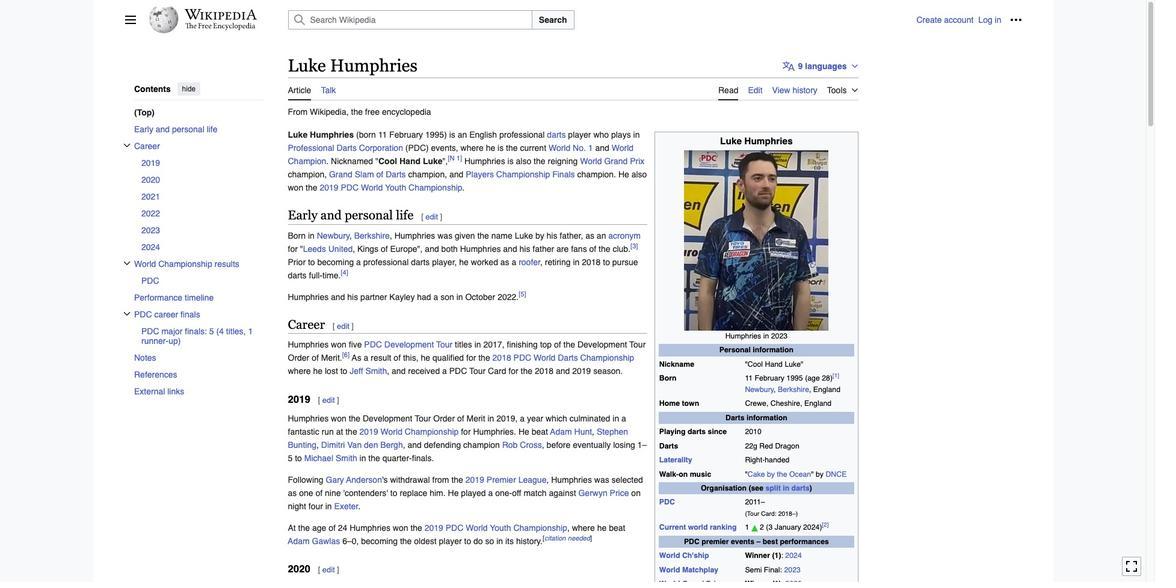 Task type: vqa. For each thing, say whether or not it's contained in the screenshot.
the "van" inside By Beating Jeffrey De Zwaan , [8] Michael Smith , Wesley Plaisier And Michael Van Gerwen . [9] He Beat Martin Lukeman In The Final, Hitting Double 4 To Win 8–2.
no



Task type: locate. For each thing, give the bounding box(es) containing it.
2023 for humphries
[[771, 332, 788, 340]]

performances
[[780, 538, 829, 546]]

1 vertical spatial his
[[520, 244, 530, 254]]

early
[[134, 124, 153, 134], [288, 208, 318, 222]]

1 horizontal spatial player
[[568, 130, 591, 139]]

2018 inside , retiring in 2018 to pursue darts full-time.
[[582, 257, 601, 267]]

early down (top)
[[134, 124, 153, 134]]

(pdc)
[[405, 143, 429, 153]]

to inside , before eventually losing 1– 5 to
[[295, 454, 302, 463]]

luke humphries down the "edit"
[[720, 136, 793, 147]]

smith down the van
[[336, 454, 357, 463]]

1 right no.
[[588, 143, 593, 153]]

merit
[[467, 414, 485, 423]]

2019 pdc world youth championship link
[[320, 183, 462, 192], [425, 523, 567, 533]]

(top)
[[134, 107, 154, 117]]

to down bunting
[[295, 454, 302, 463]]

0 horizontal spatial smith
[[336, 454, 357, 463]]

1 vertical spatial february
[[755, 374, 785, 383]]

1 vertical spatial born
[[659, 374, 677, 383]]

2 x small image from the top
[[123, 310, 130, 317]]

age
[[312, 523, 326, 533]]

of right kings
[[381, 244, 388, 254]]

, down result
[[387, 367, 389, 376]]

[n
[[448, 154, 455, 162]]

a left year at the left of the page
[[520, 414, 525, 423]]

born down nickname
[[659, 374, 677, 383]]

2020 up the 2021
[[141, 175, 160, 184]]

qualified
[[433, 353, 464, 363]]

1 vertical spatial an
[[597, 231, 606, 240]]

laterality
[[659, 456, 692, 465]]

[ down adam gawlas "link"
[[318, 566, 320, 575]]

personal
[[172, 124, 204, 134], [345, 208, 393, 222]]

he down world grand prix link
[[619, 169, 629, 179]]

best
[[763, 538, 778, 546]]

world inside at the age of 24 humphries won the 2019 pdc world youth championship , where he beat adam gawlas 6–0, becoming the oldest player to do so in its history. [ citation needed ]
[[466, 523, 488, 533]]

humphries and his partner kayley had a son in october 2022. [5]
[[288, 290, 526, 302]]

newbury up leeds united link
[[317, 231, 350, 240]]

humphries up "worked"
[[460, 244, 501, 254]]

0 vertical spatial he
[[619, 169, 629, 179]]

edit link
[[426, 212, 438, 221], [337, 322, 350, 331], [322, 396, 335, 405], [322, 566, 335, 575]]

world inside [6] as a result of this, he qualified for the 2018 pdc world darts championship where he lost to jeff smith , and received a pdc tour card for the 2018 and 2019 season.
[[534, 353, 556, 363]]

0 vertical spatial 2024
[[141, 242, 160, 252]]

world down world ch'ship link on the bottom right
[[659, 566, 680, 575]]

world up "champion."
[[580, 156, 602, 166]]

1 horizontal spatial 2018
[[535, 367, 554, 376]]

0 vertical spatial newbury
[[317, 231, 350, 240]]

four
[[309, 502, 323, 511]]

1 vertical spatial he
[[519, 427, 529, 437]]

[ edit ] up "five"
[[333, 322, 354, 331]]

order inside titles in 2017, finishing top of the development tour order of merit.
[[288, 353, 309, 363]]

pdc down slam
[[341, 183, 359, 192]]

smith inside [6] as a result of this, he qualified for the 2018 pdc world darts championship where he lost to jeff smith , and received a pdc tour card for the 2018 and 2019 season.
[[366, 367, 387, 376]]

his up roofer link
[[520, 244, 530, 254]]

1 vertical spatial berkshire
[[778, 386, 809, 394]]

1 vertical spatial england
[[805, 400, 832, 408]]

0 horizontal spatial as
[[288, 488, 297, 498]]

1 vertical spatial personal
[[345, 208, 393, 222]]

1 champion, from the left
[[288, 169, 327, 179]]

champion, down champion
[[288, 169, 327, 179]]

. down professional
[[326, 156, 329, 166]]

to inside at the age of 24 humphries won the 2019 pdc world youth championship , where he beat adam gawlas 6–0, becoming the oldest player to do so in its history. [ citation needed ]
[[464, 537, 471, 546]]

replace
[[400, 488, 427, 498]]

2 vertical spatial .
[[358, 502, 361, 511]]

1 vertical spatial is
[[498, 143, 504, 153]]

[ for early and personal life
[[421, 212, 424, 221]]

1 vertical spatial .
[[462, 183, 465, 192]]

1 horizontal spatial champion,
[[408, 169, 447, 179]]

0 horizontal spatial newbury link
[[317, 231, 350, 240]]

was up both
[[438, 231, 453, 240]]

2019 pdc world youth championship .
[[320, 183, 465, 192]]

adam hunt link
[[550, 427, 592, 437]]

following
[[288, 475, 324, 485]]

hide
[[182, 85, 195, 93]]

newbury link for , england
[[745, 386, 774, 394]]

0 vertical spatial x small image
[[123, 142, 130, 149]]

humphries up players
[[465, 156, 505, 166]]

for up prior
[[288, 244, 298, 254]]

1 horizontal spatial 2024 link
[[785, 552, 802, 560]]

2024 down 2022
[[141, 242, 160, 252]]

career inside luke humphries element
[[288, 317, 325, 332]]

2024 inside luke humphries element
[[785, 552, 802, 560]]

fullscreen image
[[1126, 561, 1138, 573]]

menu image
[[124, 14, 136, 26]]

edit for 2020
[[322, 566, 335, 575]]

newbury inside born in newbury , berkshire , humphries was given the name luke by his father, as an acronym for " leeds united , kings of europe", and both humphries and his father are fans of the club. [3]
[[317, 231, 350, 240]]

increase image
[[751, 525, 758, 532]]

0 horizontal spatial adam
[[288, 537, 310, 546]]

cool
[[378, 156, 397, 166]]

x small image
[[123, 142, 130, 149], [123, 310, 130, 317]]

quarter-
[[383, 454, 412, 463]]

luke humphries inside luke humphries element
[[720, 136, 793, 147]]

11 down "cool
[[745, 374, 753, 383]]

0 vertical spatial .
[[326, 156, 329, 166]]

2023 link down 2021 link
[[141, 222, 264, 239]]

adam inside at the age of 24 humphries won the 2019 pdc world youth championship , where he beat adam gawlas 6–0, becoming the oldest player to do so in its history. [ citation needed ]
[[288, 537, 310, 546]]

2019 pdc world youth championship link down cool at the top left
[[320, 183, 462, 192]]

[ for 2019
[[318, 396, 320, 405]]

1 vertical spatial was
[[594, 475, 609, 485]]

1 horizontal spatial becoming
[[361, 537, 398, 546]]

humphries down 'full-' at the top
[[288, 292, 329, 302]]

development inside humphries won the development tour order of merit in 2019, a year which culminated in a fantastic run at the
[[363, 414, 412, 423]]

0 horizontal spatial born
[[288, 231, 306, 240]]

, up citation needed "link"
[[567, 523, 570, 533]]

pursue
[[612, 257, 638, 267]]

winner
[[745, 552, 770, 560]]

0 horizontal spatial youth
[[385, 183, 406, 192]]

,
[[350, 231, 352, 240], [390, 231, 392, 240], [353, 244, 355, 254], [541, 257, 543, 267], [387, 367, 389, 376], [774, 386, 776, 394], [809, 386, 811, 394], [592, 427, 595, 437], [317, 440, 319, 450], [403, 440, 405, 450], [542, 440, 544, 450], [547, 475, 549, 485], [567, 523, 570, 533]]

performance timeline link
[[134, 289, 264, 306]]

0 vertical spatial is
[[449, 130, 455, 139]]

also inside . nicknamed " cool hand luke ", [n 1] humphries is also the reigning world grand prix champion, grand slam of darts champion, and players championship finals
[[516, 156, 531, 166]]

information for personal information
[[753, 346, 794, 355]]

0 vertical spatial becoming
[[317, 257, 354, 267]]

, inside , before eventually losing 1– 5 to
[[542, 440, 544, 450]]

Search search field
[[273, 10, 917, 29]]

world up do
[[466, 523, 488, 533]]

edit link down gawlas at the bottom of page
[[322, 566, 335, 575]]

1 horizontal spatial 5
[[288, 454, 293, 463]]

pdc career finals
[[134, 310, 200, 319]]

humphries inside at the age of 24 humphries won the 2019 pdc world youth championship , where he beat adam gawlas 6–0, becoming the oldest player to do so in its history. [ citation needed ]
[[350, 523, 390, 533]]

order up stephen bunting link
[[433, 414, 455, 423]]

beat down price
[[609, 523, 625, 533]]

his up the father
[[547, 231, 558, 240]]

february inside 11 february 1995 (age 28) [1]
[[755, 374, 785, 383]]

edit link up born in newbury , berkshire , humphries was given the name luke by his father, as an acronym for " leeds united , kings of europe", and both humphries and his father are fans of the club. [3] at the top of page
[[426, 212, 438, 221]]

is inside . nicknamed " cool hand luke ", [n 1] humphries is also the reigning world grand prix champion, grand slam of darts champion, and players championship finals
[[508, 156, 514, 166]]

0 horizontal spatial early and personal life
[[134, 124, 217, 134]]

humphries inside humphries won the development tour order of merit in 2019, a year which culminated in a fantastic run at the
[[288, 414, 329, 423]]

current
[[659, 524, 686, 532]]

1 vertical spatial 2023 link
[[784, 566, 801, 575]]

1 horizontal spatial is
[[498, 143, 504, 153]]

1 horizontal spatial was
[[594, 475, 609, 485]]

was inside ", humphries was selected as one of nine 'contenders' to replace him. he played a one-off match against"
[[594, 475, 609, 485]]

career up the merit.
[[288, 317, 325, 332]]

1 vertical spatial 1
[[248, 326, 253, 336]]

] for 2019
[[337, 396, 339, 405]]

luke down read
[[720, 136, 742, 147]]

x small image for pdc career finals
[[123, 310, 130, 317]]

0 horizontal spatial luke humphries
[[288, 56, 418, 75]]

1 horizontal spatial where
[[461, 143, 484, 153]]

won inside humphries won the development tour order of merit in 2019, a year which culminated in a fantastic run at the
[[331, 414, 346, 423]]

edit for career
[[337, 322, 350, 331]]

luke up article link
[[288, 56, 326, 75]]

language progressive image
[[783, 60, 795, 72]]

where inside at the age of 24 humphries won the 2019 pdc world youth championship , where he beat adam gawlas 6–0, becoming the oldest player to do so in its history. [ citation needed ]
[[572, 523, 595, 533]]

] down lost
[[337, 396, 339, 405]]

" inside born in newbury , berkshire , humphries was given the name luke by his father, as an acronym for " leeds united , kings of europe", and both humphries and his father are fans of the club. [3]
[[300, 244, 303, 254]]

humphries inside luke humphries (born 11 february 1995) is an english professional darts player who plays in professional darts corporation (pdc) events, where he is the current world no. 1 and
[[310, 130, 354, 139]]

0 horizontal spatial early
[[134, 124, 153, 134]]

2018 pdc world darts championship link
[[493, 353, 634, 363]]

for down merit
[[461, 427, 471, 437]]

0 vertical spatial on
[[679, 470, 688, 479]]

to
[[308, 257, 315, 267], [603, 257, 610, 267], [340, 367, 347, 376], [295, 454, 302, 463], [390, 488, 397, 498], [464, 537, 471, 546]]

0 horizontal spatial career
[[134, 141, 160, 151]]

championship inside . nicknamed " cool hand luke ", [n 1] humphries is also the reigning world grand prix champion, grand slam of darts champion, and players championship finals
[[496, 169, 550, 179]]

0 horizontal spatial february
[[389, 130, 423, 139]]

11 inside 11 february 1995 (age 28) [1]
[[745, 374, 753, 383]]

pdc down qualified
[[449, 367, 467, 376]]

and
[[155, 124, 169, 134], [595, 143, 609, 153], [449, 169, 464, 179], [321, 208, 342, 222], [425, 244, 439, 254], [503, 244, 517, 254], [331, 292, 345, 302], [392, 367, 406, 376], [556, 367, 570, 376], [408, 440, 422, 450]]

humphries in 2023
[[726, 332, 788, 340]]

semi
[[745, 566, 762, 575]]

1 horizontal spatial by
[[767, 470, 775, 479]]

0 horizontal spatial by
[[535, 231, 544, 240]]

1 horizontal spatial personal
[[345, 208, 393, 222]]

early and personal life inside early and personal life 'link'
[[134, 124, 217, 134]]

of inside . nicknamed " cool hand luke ", [n 1] humphries is also the reigning world grand prix champion, grand slam of darts champion, and players championship finals
[[376, 169, 383, 179]]

information for darts information
[[747, 414, 788, 422]]

1 vertical spatial as
[[501, 257, 509, 267]]

players championship finals link
[[466, 169, 575, 179]]

, down (age 28)
[[809, 386, 811, 394]]

0 horizontal spatial newbury
[[317, 231, 350, 240]]

2018 down fans
[[582, 257, 601, 267]]

the inside luke humphries (born 11 february 1995) is an english professional darts player who plays in professional darts corporation (pdc) events, where he is the current world no. 1 and
[[506, 143, 518, 153]]

0 vertical spatial his
[[547, 231, 558, 240]]

beat inside at the age of 24 humphries won the 2019 pdc world youth championship , where he beat adam gawlas 6–0, becoming the oldest player to do so in its history. [ citation needed ]
[[609, 523, 625, 533]]

in inside luke humphries (born 11 february 1995) is an english professional darts player who plays in professional darts corporation (pdc) events, where he is the current world no. 1 and
[[633, 130, 640, 139]]

stephen bunting link
[[288, 427, 628, 450]]

championship
[[496, 169, 550, 179], [409, 183, 462, 192], [158, 259, 212, 269], [580, 353, 634, 363], [405, 427, 459, 437], [514, 523, 567, 533]]

player inside at the age of 24 humphries won the 2019 pdc world youth championship , where he beat adam gawlas 6–0, becoming the oldest player to do so in its history. [ citation needed ]
[[439, 537, 462, 546]]

2019 pdc world youth championship link up "so" on the bottom of the page
[[425, 523, 567, 533]]

beat
[[532, 427, 548, 437], [609, 523, 625, 533]]

born in newbury , berkshire , humphries was given the name luke by his father, as an acronym for " leeds united , kings of europe", and both humphries and his father are fans of the club. [3]
[[288, 231, 641, 254]]

[ edit ] for 2019
[[318, 396, 339, 405]]

0 vertical spatial berkshire
[[354, 231, 390, 240]]

world up world matchplay link
[[659, 552, 680, 560]]

as left the one
[[288, 488, 297, 498]]

1 x small image from the top
[[123, 142, 130, 149]]

prior to becoming a professional darts player, he worked as a roofer
[[288, 257, 541, 267]]

right-
[[745, 456, 765, 465]]

gerwyn price
[[579, 488, 629, 498]]

berkshire inside born in newbury , berkshire , humphries was given the name luke by his father, as an acronym for " leeds united , kings of europe", and both humphries and his father are fans of the club. [3]
[[354, 231, 390, 240]]

of inside humphries won the development tour order of merit in 2019, a year which culminated in a fantastic run at the
[[457, 414, 464, 423]]

tools
[[827, 85, 847, 95]]

february inside luke humphries (born 11 february 1995) is an english professional darts player who plays in professional darts corporation (pdc) events, where he is the current world no. 1 and
[[389, 130, 423, 139]]

professional inside luke humphries (born 11 february 1995) is an english professional darts player who plays in professional darts corporation (pdc) events, where he is the current world no. 1 and
[[499, 130, 545, 139]]

by
[[535, 231, 544, 240], [767, 470, 775, 479], [816, 470, 824, 479]]

2019 inside at the age of 24 humphries won the 2019 pdc world youth championship , where he beat adam gawlas 6–0, becoming the oldest player to do so in its history. [ citation needed ]
[[425, 523, 443, 533]]

[6] as a result of this, he qualified for the 2018 pdc world darts championship where he lost to jeff smith , and received a pdc tour card for the 2018 and 2019 season.
[[288, 351, 634, 376]]

to inside [6] as a result of this, he qualified for the 2018 pdc world darts championship where he lost to jeff smith , and received a pdc tour card for the 2018 and 2019 season.
[[340, 367, 347, 376]]

2 vertical spatial 2023
[[784, 566, 801, 575]]

0 vertical spatial 1
[[588, 143, 593, 153]]

0 vertical spatial 2024 link
[[141, 239, 264, 255]]

on night four in
[[288, 488, 641, 511]]

2019 up fantastic
[[288, 393, 310, 405]]

career down (top)
[[134, 141, 160, 151]]

history
[[793, 85, 818, 95]]

luke inside luke humphries (born 11 february 1995) is an english professional darts player who plays in professional darts corporation (pdc) events, where he is the current world no. 1 and
[[288, 130, 308, 139]]

5 left (4
[[209, 326, 214, 336]]

on inside on night four in
[[631, 488, 641, 498]]

pdc up current
[[659, 499, 675, 507]]

a inside ", humphries was selected as one of nine 'contenders' to replace him. he played a one-off match against"
[[488, 488, 493, 498]]

world championship results
[[134, 259, 239, 269]]

1 horizontal spatial early
[[288, 208, 318, 222]]

born for born in newbury , berkshire , humphries was given the name luke by his father, as an acronym for " leeds united , kings of europe", and both humphries and his father are fans of the club. [3]
[[288, 231, 306, 240]]

youth inside at the age of 24 humphries won the 2019 pdc world youth championship , where he beat adam gawlas 6–0, becoming the oldest player to do so in its history. [ citation needed ]
[[490, 523, 511, 533]]

personal inside 'link'
[[172, 124, 204, 134]]

2024)
[[803, 524, 822, 532]]

and down time.
[[331, 292, 345, 302]]

development
[[384, 340, 434, 350], [578, 340, 627, 350], [363, 414, 412, 423]]

2022 link
[[141, 205, 264, 222]]

humphries inside . nicknamed " cool hand luke ", [n 1] humphries is also the reigning world grand prix champion, grand slam of darts champion, and players championship finals
[[465, 156, 505, 166]]

music
[[690, 470, 711, 479]]

1 horizontal spatial newbury link
[[745, 386, 774, 394]]

1 horizontal spatial berkshire
[[778, 386, 809, 394]]

edit link for career
[[337, 322, 350, 331]]

a left one-
[[488, 488, 493, 498]]

's
[[382, 475, 388, 485]]

championship inside at the age of 24 humphries won the 2019 pdc world youth championship , where he beat adam gawlas 6–0, becoming the oldest player to do so in its history. [ citation needed ]
[[514, 523, 567, 533]]

1 vertical spatial early
[[288, 208, 318, 222]]

2019 up oldest on the bottom of the page
[[425, 523, 443, 533]]

in right four
[[325, 502, 332, 511]]

0 horizontal spatial berkshire link
[[354, 231, 390, 240]]

born for born
[[659, 374, 677, 383]]

0 horizontal spatial 1
[[248, 326, 253, 336]]

, dimitri van den bergh , and defending champion rob cross
[[317, 440, 542, 450]]

early and personal life up career link
[[134, 124, 217, 134]]

edit link for 2020
[[322, 566, 335, 575]]

luke humphries element
[[288, 100, 858, 582]]

an up world champion
[[458, 130, 467, 139]]

, down 2019 world championship link
[[403, 440, 405, 450]]

1 horizontal spatial youth
[[490, 523, 511, 533]]

0 horizontal spatial on
[[631, 488, 641, 498]]

lost
[[325, 367, 338, 376]]

humphries won five pdc development tour
[[288, 340, 453, 350]]

english
[[469, 130, 497, 139]]

timeline
[[184, 293, 213, 302]]

2019 link
[[141, 154, 264, 171]]

darts inside , retiring in 2018 to pursue darts full-time.
[[288, 270, 307, 280]]

1 horizontal spatial order
[[433, 414, 455, 423]]

information up '"cool hand luke"'
[[753, 346, 794, 355]]

1 vertical spatial order
[[433, 414, 455, 423]]

world matchplay
[[659, 566, 719, 575]]

to left do
[[464, 537, 471, 546]]

2019 up played
[[466, 475, 484, 485]]

[ edit ] down lost
[[318, 396, 339, 405]]

0 horizontal spatial 2020
[[141, 175, 160, 184]]

. inside . nicknamed " cool hand luke ", [n 1] humphries is also the reigning world grand prix champion, grand slam of darts champion, and players championship finals
[[326, 156, 329, 166]]

an inside born in newbury , berkshire , humphries was given the name luke by his father, as an acronym for " leeds united , kings of europe", and both humphries and his father are fans of the club. [3]
[[597, 231, 606, 240]]

1 vertical spatial career
[[288, 317, 325, 332]]

early and personal life inside luke humphries element
[[288, 208, 414, 222]]

born inside born in newbury , berkshire , humphries was given the name luke by his father, as an acronym for " leeds united , kings of europe", and both humphries and his father are fans of the club. [3]
[[288, 231, 306, 240]]

0 vertical spatial february
[[389, 130, 423, 139]]

of left 24
[[329, 523, 336, 533]]

1 horizontal spatial early and personal life
[[288, 208, 414, 222]]

he right him.
[[448, 488, 459, 498]]

2018 down "2018 pdc world darts championship" link
[[535, 367, 554, 376]]

2 horizontal spatial 1
[[745, 524, 751, 532]]

, before eventually losing 1– 5 to
[[288, 440, 647, 463]]

0 horizontal spatial becoming
[[317, 257, 354, 267]]

2 horizontal spatial where
[[572, 523, 595, 533]]

order
[[288, 353, 309, 363], [433, 414, 455, 423]]

x small image for career
[[123, 142, 130, 149]]

luke humphries up talk link
[[288, 56, 418, 75]]

11
[[378, 130, 387, 139], [745, 374, 753, 383]]

by up the father
[[535, 231, 544, 240]]

edit link down lost
[[322, 396, 335, 405]]

1 vertical spatial pdc link
[[659, 499, 675, 507]]

0 horizontal spatial where
[[288, 367, 311, 376]]

0 horizontal spatial also
[[516, 156, 531, 166]]

to inside , retiring in 2018 to pursue darts full-time.
[[603, 257, 610, 267]]

edit link up "five"
[[337, 322, 350, 331]]

his inside the humphries and his partner kayley had a son in october 2022. [5]
[[347, 292, 358, 302]]

and inside . nicknamed " cool hand luke ", [n 1] humphries is also the reigning world grand prix champion, grand slam of darts champion, and players championship finals
[[449, 169, 464, 179]]

[4]
[[341, 268, 348, 277]]

1 horizontal spatial as
[[501, 257, 509, 267]]

personal up career link
[[172, 124, 204, 134]]

5 inside , before eventually losing 1– 5 to
[[288, 454, 293, 463]]

professional
[[288, 143, 334, 153]]

11 inside luke humphries (born 11 february 1995) is an english professional darts player who plays in professional darts corporation (pdc) events, where he is the current world no. 1 and
[[378, 130, 387, 139]]

citation needed link
[[545, 534, 590, 543]]

2017,
[[483, 340, 505, 350]]

(age 28)
[[805, 374, 833, 383]]

in inside the humphries and his partner kayley had a son in october 2022. [5]
[[457, 292, 463, 302]]

edit down gawlas at the bottom of page
[[322, 566, 335, 575]]

culminated
[[570, 414, 610, 423]]

career
[[154, 310, 178, 319]]

0 horizontal spatial beat
[[532, 427, 548, 437]]

player right oldest on the bottom of the page
[[439, 537, 462, 546]]

gerwyn price link
[[579, 488, 629, 498]]

2 horizontal spatial is
[[508, 156, 514, 166]]

0 horizontal spatial 2024 link
[[141, 239, 264, 255]]

1 vertical spatial youth
[[490, 523, 511, 533]]

of right top
[[554, 340, 561, 350]]

2024 link
[[141, 239, 264, 255], [785, 552, 802, 560]]

of inside [6] as a result of this, he qualified for the 2018 pdc world darts championship where he lost to jeff smith , and received a pdc tour card for the 2018 and 2019 season.
[[394, 353, 401, 363]]

0 vertical spatial was
[[438, 231, 453, 240]]

where inside luke humphries (born 11 february 1995) is an english professional darts player who plays in professional darts corporation (pdc) events, where he is the current world no. 1 and
[[461, 143, 484, 153]]

becoming inside at the age of 24 humphries won the 2019 pdc world youth championship , where he beat adam gawlas 6–0, becoming the oldest player to do so in its history. [ citation needed ]
[[361, 537, 398, 546]]

an left acronym link at the right of the page
[[597, 231, 606, 240]]

2 horizontal spatial as
[[586, 231, 595, 240]]

also up players championship finals link
[[516, 156, 531, 166]]

and inside luke humphries (born 11 february 1995) is an english professional darts player who plays in professional darts corporation (pdc) events, where he is the current world no. 1 and
[[595, 143, 609, 153]]

[
[[421, 212, 424, 221], [333, 322, 335, 331], [318, 396, 320, 405], [543, 534, 545, 543], [318, 566, 320, 575]]

one
[[299, 488, 313, 498]]

edit
[[748, 85, 763, 95]]

luke right name
[[515, 231, 533, 240]]

0 vertical spatial professional
[[499, 130, 545, 139]]

free
[[365, 107, 380, 117]]

life inside luke humphries element
[[396, 208, 414, 222]]

won inside at the age of 24 humphries won the 2019 pdc world youth championship , where he beat adam gawlas 6–0, becoming the oldest player to do so in its history. [ citation needed ]
[[393, 523, 408, 533]]

0 horizontal spatial an
[[458, 130, 467, 139]]

talk
[[321, 85, 336, 95]]

tour inside humphries won the development tour order of merit in 2019, a year which culminated in a fantastic run at the
[[415, 414, 431, 423]]

pdc development tour link
[[364, 340, 453, 350]]

1 vertical spatial information
[[747, 414, 788, 422]]

the inside . nicknamed " cool hand luke ", [n 1] humphries is also the reigning world grand prix champion, grand slam of darts champion, and players championship finals
[[534, 156, 546, 166]]

",
[[443, 156, 448, 166]]

the inside champion. he also won the
[[306, 183, 317, 192]]

on down selected
[[631, 488, 641, 498]]

, up "united"
[[350, 231, 352, 240]]

pdc major finals: 5 (4 titles, 1 runner-up) link
[[141, 323, 264, 349]]

finishing
[[507, 340, 538, 350]]

0 vertical spatial berkshire link
[[354, 231, 390, 240]]

for inside born in newbury , berkshire , humphries was given the name luke by his father, as an acronym for " leeds united , kings of europe", and both humphries and his father are fans of the club. [3]
[[288, 244, 298, 254]]

[ up fantastic
[[318, 396, 320, 405]]

world inside . nicknamed " cool hand luke ", [n 1] humphries is also the reigning world grand prix champion, grand slam of darts champion, and players championship finals
[[580, 156, 602, 166]]

1 vertical spatial smith
[[336, 454, 357, 463]]

development inside titles in 2017, finishing top of the development tour order of merit.
[[578, 340, 627, 350]]

log
[[979, 15, 993, 25]]

beat down year at the left of the page
[[532, 427, 548, 437]]

0 vertical spatial early
[[134, 124, 153, 134]]

darts down prior
[[288, 270, 307, 280]]

0 horizontal spatial personal
[[172, 124, 204, 134]]

0 vertical spatial smith
[[366, 367, 387, 376]]

, humphries was selected as one of nine 'contenders' to replace him. he played a one-off match against
[[288, 475, 643, 498]]

1 vertical spatial early and personal life
[[288, 208, 414, 222]]

2024 link right the :
[[785, 552, 802, 560]]

one-
[[495, 488, 512, 498]]

0 horizontal spatial is
[[449, 130, 455, 139]]

5 inside pdc major finals: 5 (4 titles, 1 runner-up)
[[209, 326, 214, 336]]

1 vertical spatial on
[[631, 488, 641, 498]]

won up [6] link
[[331, 340, 346, 350]]

pdc link up current
[[659, 499, 675, 507]]

was up the gerwyn price at the right
[[594, 475, 609, 485]]

october
[[465, 292, 495, 302]]

luke humphries (born 11 february 1995) is an english professional darts player who plays in professional darts corporation (pdc) events, where he is the current world no. 1 and
[[288, 130, 640, 153]]

humphries up '6–0,'
[[350, 523, 390, 533]]

1 horizontal spatial 2020
[[288, 563, 310, 575]]



Task type: describe. For each thing, give the bounding box(es) containing it.
an inside luke humphries (born 11 february 1995) is an english professional darts player who plays in professional darts corporation (pdc) events, where he is the current world no. 1 and
[[458, 130, 467, 139]]

card
[[488, 367, 506, 376]]

early inside luke humphries element
[[288, 208, 318, 222]]

1 vertical spatial professional
[[363, 257, 409, 267]]

:
[[781, 552, 783, 560]]

talk link
[[321, 78, 336, 99]]

external
[[134, 387, 165, 396]]

edit link for 2019
[[322, 396, 335, 405]]

2022
[[141, 208, 160, 218]]

pdc inside at the age of 24 humphries won the 2019 pdc world youth championship , where he beat adam gawlas 6–0, becoming the oldest player to do so in its history. [ citation needed ]
[[446, 523, 464, 533]]

view history
[[772, 85, 818, 95]]

development up this, at the bottom left
[[384, 340, 434, 350]]

[ edit ] for career
[[333, 322, 354, 331]]

1 vertical spatial grand
[[329, 169, 353, 179]]

which
[[546, 414, 567, 423]]

1 vertical spatial 2024 link
[[785, 552, 802, 560]]

1 horizontal spatial grand
[[604, 156, 628, 166]]

championship inside [6] as a result of this, he qualified for the 2018 pdc world darts championship where he lost to jeff smith , and received a pdc tour card for the 2018 and 2019 season.
[[580, 353, 634, 363]]

personal inside luke humphries element
[[345, 208, 393, 222]]

edit link for early and personal life
[[426, 212, 438, 221]]

as
[[352, 353, 361, 363]]

finals
[[180, 310, 200, 319]]

0 vertical spatial career
[[134, 141, 160, 151]]

1 horizontal spatial on
[[679, 470, 688, 479]]

he left lost
[[313, 367, 323, 376]]

off
[[512, 488, 521, 498]]

2019 down champion
[[320, 183, 339, 192]]

from wikipedia, the free encyclopedia
[[288, 107, 431, 117]]

he right player,
[[459, 257, 469, 267]]

Search Wikipedia search field
[[288, 10, 532, 29]]

five
[[349, 340, 362, 350]]

world inside world champion
[[612, 143, 634, 153]]

won inside champion. he also won the
[[288, 183, 303, 192]]

[ for career
[[333, 322, 335, 331]]

crewe,
[[745, 400, 769, 408]]

as inside born in newbury , berkshire , humphries was given the name luke by his father, as an acronym for " leeds united , kings of europe", and both humphries and his father are fans of the club. [3]
[[586, 231, 595, 240]]

retiring
[[545, 257, 571, 267]]

and down this, at the bottom left
[[392, 367, 406, 376]]

24
[[338, 523, 347, 533]]

1 inside pdc major finals: 5 (4 titles, 1 runner-up)
[[248, 326, 253, 336]]

2 vertical spatial 2018
[[535, 367, 554, 376]]

world grand prix link
[[580, 156, 645, 166]]

a inside the humphries and his partner kayley had a son in october 2022. [5]
[[434, 292, 438, 302]]

him.
[[430, 488, 446, 498]]

1 vertical spatial newbury
[[745, 386, 774, 394]]

season.
[[593, 367, 623, 376]]

card:
[[761, 510, 777, 517]]

he up received
[[421, 353, 430, 363]]

2020 inside luke humphries element
[[288, 563, 310, 575]]

2019 inside [6] as a result of this, he qualified for the 2018 pdc world darts championship where he lost to jeff smith , and received a pdc tour card for the 2018 and 2019 season.
[[572, 367, 591, 376]]

tour inside [6] as a result of this, he qualified for the 2018 pdc world darts championship where he lost to jeff smith , and received a pdc tour card for the 2018 and 2019 season.
[[469, 367, 486, 376]]

and inside 'link'
[[155, 124, 169, 134]]

] for 2020
[[337, 566, 339, 575]]

den
[[364, 440, 378, 450]]

cake
[[748, 470, 765, 479]]

0 vertical spatial beat
[[532, 427, 548, 437]]

log in and more options image
[[1010, 14, 1022, 26]]

reigning
[[548, 156, 578, 166]]

world up bergh
[[381, 427, 403, 437]]

was inside born in newbury , berkshire , humphries was given the name luke by his father, as an acronym for " leeds united , kings of europe", and both humphries and his father are fans of the club. [3]
[[438, 231, 453, 240]]

[ edit ] for 2020
[[318, 566, 339, 575]]

1 horizontal spatial his
[[520, 244, 530, 254]]

, retiring in 2018 to pursue darts full-time.
[[288, 257, 638, 280]]

in up stephen
[[613, 414, 619, 423]]

luke humphries main content
[[283, 54, 1022, 582]]

in inside personal tools navigation
[[995, 15, 1002, 25]]

a right as
[[364, 353, 368, 363]]

. nicknamed " cool hand luke ", [n 1] humphries is also the reigning world grand prix champion, grand slam of darts champion, and players championship finals
[[288, 154, 645, 179]]

losing
[[613, 440, 635, 450]]

the free encyclopedia image
[[185, 23, 256, 31]]

for down the titles
[[466, 353, 476, 363]]

also inside champion. he also won the
[[632, 169, 647, 179]]

tour inside titles in 2017, finishing top of the development tour order of merit.
[[630, 340, 646, 350]]

humphries inside the humphries and his partner kayley had a son in october 2022. [5]
[[288, 292, 329, 302]]

read
[[718, 85, 739, 95]]

roofer link
[[519, 257, 541, 267]]

0 vertical spatial adam
[[550, 427, 572, 437]]

humphries down view
[[745, 136, 793, 147]]

1 vertical spatial 2019 pdc world youth championship link
[[425, 523, 567, 533]]

world
[[688, 524, 708, 532]]

of inside ", humphries was selected as one of nine 'contenders' to replace him. he played a one-off match against"
[[316, 488, 323, 498]]

where inside [6] as a result of this, he qualified for the 2018 pdc world darts championship where he lost to jeff smith , and received a pdc tour card for the 2018 and 2019 season.
[[288, 367, 311, 376]]

nine
[[325, 488, 341, 498]]

in inside , retiring in 2018 to pursue darts full-time.
[[573, 257, 580, 267]]

, up cheshire,
[[774, 386, 776, 394]]

, left kings
[[353, 244, 355, 254]]

champion
[[288, 156, 326, 166]]

, inside , retiring in 2018 to pursue darts full-time.
[[541, 257, 543, 267]]

0 horizontal spatial 2024
[[141, 242, 160, 252]]

, up europe",
[[390, 231, 392, 240]]

2023 for semi
[[784, 566, 801, 575]]

for right card
[[509, 367, 518, 376]]

matchplay
[[682, 566, 719, 575]]

championship down ",
[[409, 183, 462, 192]]

pdc down performance
[[134, 310, 152, 319]]

the inside titles in 2017, finishing top of the development tour order of merit.
[[564, 340, 575, 350]]

[ for 2020
[[318, 566, 320, 575]]

darts down europe",
[[411, 257, 430, 267]]

handed
[[765, 456, 790, 465]]

michael smith in the quarter-finals.
[[304, 454, 434, 463]]

darts inside luke humphries (born 11 february 1995) is an english professional darts player who plays in professional darts corporation (pdc) events, where he is the current world no. 1 and
[[547, 130, 566, 139]]

humphries up personal
[[726, 332, 761, 340]]

2011– (tour card: 2018–)
[[745, 499, 798, 517]]

champion. he also won the
[[288, 169, 647, 192]]

who
[[594, 130, 609, 139]]

partner
[[361, 292, 387, 302]]

do
[[474, 537, 483, 546]]

berkshire link for , humphries was given the name luke by his father, as an
[[354, 231, 390, 240]]

in down the dimitri van den bergh link
[[360, 454, 366, 463]]

, up the eventually
[[592, 427, 595, 437]]

[3]
[[631, 242, 638, 250]]

fans
[[571, 244, 587, 254]]

pdc up result
[[364, 340, 382, 350]]

gerwyn
[[579, 488, 608, 498]]

0 horizontal spatial 2018
[[493, 353, 511, 363]]

luke humphries for free
[[288, 56, 418, 75]]

early inside early and personal life 'link'
[[134, 124, 153, 134]]

2 champion, from the left
[[408, 169, 447, 179]]

career link
[[134, 137, 264, 154]]

luke inside . nicknamed " cool hand luke ", [n 1] humphries is also the reigning world grand prix champion, grand slam of darts champion, and players championship finals
[[423, 156, 443, 166]]

pdc up ch'ship
[[684, 538, 700, 546]]

champion.
[[577, 169, 616, 179]]

needed
[[568, 534, 590, 543]]

1 inside luke humphries (born 11 february 1995) is an english professional darts player who plays in professional darts corporation (pdc) events, where he is the current world no. 1 and
[[588, 143, 593, 153]]

notes
[[134, 353, 156, 362]]

, inside at the age of 24 humphries won the 2019 pdc world youth championship , where he beat adam gawlas 6–0, becoming the oldest player to do so in its history. [ citation needed ]
[[567, 523, 570, 533]]

adam gawlas link
[[288, 537, 340, 546]]

a left roofer link
[[512, 257, 516, 267]]

edit for 2019
[[322, 396, 335, 405]]

walk-
[[659, 470, 679, 479]]

championship up performance timeline
[[158, 259, 212, 269]]

[1] link
[[833, 372, 839, 379]]

[ inside at the age of 24 humphries won the 2019 pdc world youth championship , where he beat adam gawlas 6–0, becoming the oldest player to do so in its history. [ citation needed ]
[[543, 534, 545, 543]]

had
[[417, 292, 431, 302]]

] for early and personal life
[[440, 212, 442, 221]]

world matchplay link
[[659, 566, 719, 575]]

2020 link
[[141, 171, 264, 188]]

1 horizontal spatial pdc link
[[659, 499, 675, 507]]

log in link
[[979, 15, 1002, 25]]

a down qualified
[[442, 367, 447, 376]]

2019,
[[497, 414, 518, 423]]

[5] link
[[519, 290, 526, 298]]

0 horizontal spatial pdc link
[[141, 272, 264, 289]]

x small image
[[123, 260, 130, 267]]

as inside ", humphries was selected as one of nine 'contenders' to replace him. he played a one-off match against"
[[288, 488, 297, 498]]

0 horizontal spatial 2023 link
[[141, 222, 264, 239]]

order inside humphries won the development tour order of merit in 2019, a year which culminated in a fantastic run at the
[[433, 414, 455, 423]]

view
[[772, 85, 791, 95]]

pdc up performance
[[141, 276, 159, 285]]

humphries up europe",
[[395, 231, 435, 240]]

in inside born in newbury , berkshire , humphries was given the name luke by his father, as an acronym for " leeds united , kings of europe", and both humphries and his father are fans of the club. [3]
[[308, 231, 315, 240]]

ocean
[[789, 470, 811, 479]]

[ edit ] for early and personal life
[[421, 212, 442, 221]]

in inside at the age of 24 humphries won the 2019 pdc world youth championship , where he beat adam gawlas 6–0, becoming the oldest player to do so in its history. [ citation needed ]
[[497, 537, 503, 546]]

to down leeds
[[308, 257, 315, 267]]

9 languages
[[798, 61, 847, 71]]

luke inside born in newbury , berkshire , humphries was given the name luke by his father, as an acronym for " leeds united , kings of europe", and both humphries and his father are fans of the club. [3]
[[515, 231, 533, 240]]

finals.
[[412, 454, 434, 463]]

account
[[944, 15, 974, 25]]

of inside at the age of 24 humphries won the 2019 pdc world youth championship , where he beat adam gawlas 6–0, becoming the oldest player to do so in its history. [ citation needed ]
[[329, 523, 336, 533]]

are
[[557, 244, 569, 254]]

1 horizontal spatial .
[[358, 502, 361, 511]]

external links link
[[134, 383, 264, 400]]

dnce link
[[826, 470, 847, 479]]

in inside titles in 2017, finishing top of the development tour order of merit.
[[475, 340, 481, 350]]

life inside 'link'
[[206, 124, 217, 134]]

darts inside luke humphries (born 11 february 1995) is an english professional darts player who plays in professional darts corporation (pdc) events, where he is the current world no. 1 and
[[337, 143, 357, 153]]

0 vertical spatial 2023
[[141, 225, 160, 235]]

split in darts link
[[766, 484, 810, 493]]

at
[[288, 523, 296, 533]]

and up leeds united link
[[321, 208, 342, 222]]

personal information
[[720, 346, 794, 355]]

merit.
[[321, 353, 342, 363]]

nickname
[[659, 360, 694, 369]]

] inside at the age of 24 humphries won the 2019 pdc world youth championship , where he beat adam gawlas 6–0, becoming the oldest player to do so in its history. [ citation needed ]
[[590, 534, 592, 543]]

professional darts corporation link
[[288, 143, 403, 153]]

0 vertical spatial england
[[813, 386, 841, 394]]

prix
[[630, 156, 645, 166]]

berkshire link for , england
[[778, 386, 809, 394]]

1 horizontal spatial hand
[[765, 360, 783, 369]]

prior
[[288, 257, 306, 267]]

of left the merit.
[[312, 353, 319, 363]]

and left both
[[425, 244, 439, 254]]

up)
[[168, 336, 180, 346]]

in up the humphries.
[[488, 414, 494, 423]]

split
[[766, 484, 781, 493]]

following gary anderson 's withdrawal from the 2019 premier league
[[288, 475, 547, 485]]

"cool hand luke"
[[745, 360, 804, 369]]

darts inside [6] as a result of this, he qualified for the 2018 pdc world darts championship where he lost to jeff smith , and received a pdc tour card for the 2018 and 2019 season.
[[558, 353, 578, 363]]

a down kings
[[356, 257, 361, 267]]

wikipedia image
[[184, 9, 257, 20]]

championship up , dimitri van den bergh , and defending champion rob cross
[[405, 427, 459, 437]]

its
[[505, 537, 514, 546]]

references link
[[134, 366, 264, 383]]

van
[[347, 440, 362, 450]]

world right x small icon
[[134, 259, 156, 269]]

cake by the ocean link
[[748, 470, 811, 479]]

luke humphries for life
[[720, 136, 793, 147]]

world down the grand slam of darts link
[[361, 183, 383, 192]]

" up the )
[[811, 470, 814, 479]]

22g red dragon
[[745, 442, 800, 450]]

2019 up the 2021
[[141, 158, 160, 168]]

, inside [6] as a result of this, he qualified for the 2018 pdc world darts championship where he lost to jeff smith , and received a pdc tour card for the 2018 and 2019 season.
[[387, 367, 389, 376]]

humphries up the merit.
[[288, 340, 329, 350]]

europe",
[[390, 244, 423, 254]]

final:
[[764, 566, 782, 575]]

and down 2019 world championship link
[[408, 440, 422, 450]]

he inside champion. he also won the
[[619, 169, 629, 179]]

edit for early and personal life
[[426, 212, 438, 221]]

] for career
[[352, 322, 354, 331]]

in right the split
[[783, 484, 790, 493]]

humphries inside ", humphries was selected as one of nine 'contenders' to replace him. he played a one-off match against"
[[551, 475, 592, 485]]

" down "right-"
[[745, 470, 748, 479]]

he inside luke humphries (born 11 february 1995) is an english professional darts player who plays in professional darts corporation (pdc) events, where he is the current world no. 1 and
[[486, 143, 495, 153]]

time.
[[323, 270, 341, 280]]

player inside luke humphries (born 11 february 1995) is an english professional darts player who plays in professional darts corporation (pdc) events, where he is the current world no. 1 and
[[568, 130, 591, 139]]

(tour
[[745, 510, 760, 517]]

2 horizontal spatial by
[[816, 470, 824, 479]]

" inside . nicknamed " cool hand luke ", [n 1] humphries is also the reigning world grand prix champion, grand slam of darts champion, and players championship finals
[[375, 156, 378, 166]]

fantastic
[[288, 427, 319, 437]]

1]
[[457, 154, 462, 162]]

pdc down 'finishing'
[[514, 353, 531, 363]]

2 horizontal spatial .
[[462, 183, 465, 192]]

world inside luke humphries (born 11 february 1995) is an english professional darts player who plays in professional darts corporation (pdc) events, where he is the current world no. 1 and
[[549, 143, 571, 153]]

2019 up den at the left of page
[[360, 427, 378, 437]]

newbury link for , humphries was given the name luke by his father, as an
[[317, 231, 350, 240]]

by inside born in newbury , berkshire , humphries was given the name luke by his father, as an acronym for " leeds united , kings of europe", and both humphries and his father are fans of the club. [3]
[[535, 231, 544, 240]]

world ch'ship link
[[659, 552, 709, 560]]

and down name
[[503, 244, 517, 254]]

of right fans
[[589, 244, 596, 254]]

worked
[[471, 257, 498, 267]]

0 vertical spatial 2019 pdc world youth championship link
[[320, 183, 462, 192]]

pdc career finals link
[[134, 306, 264, 323]]

a up stephen
[[622, 414, 626, 423]]

, up michael
[[317, 440, 319, 450]]

he inside at the age of 24 humphries won the 2019 pdc world youth championship , where he beat adam gawlas 6–0, becoming the oldest player to do so in its history. [ citation needed ]
[[597, 523, 607, 533]]

in up personal information
[[763, 332, 769, 340]]

and down "2018 pdc world darts championship" link
[[556, 367, 570, 376]]

humphries up free
[[330, 56, 418, 75]]

pdc inside pdc major finals: 5 (4 titles, 1 runner-up)
[[141, 326, 159, 336]]

personal tools navigation
[[917, 10, 1026, 29]]

darts down ocean
[[792, 484, 810, 493]]

and inside the humphries and his partner kayley had a son in october 2022. [5]
[[331, 292, 345, 302]]



